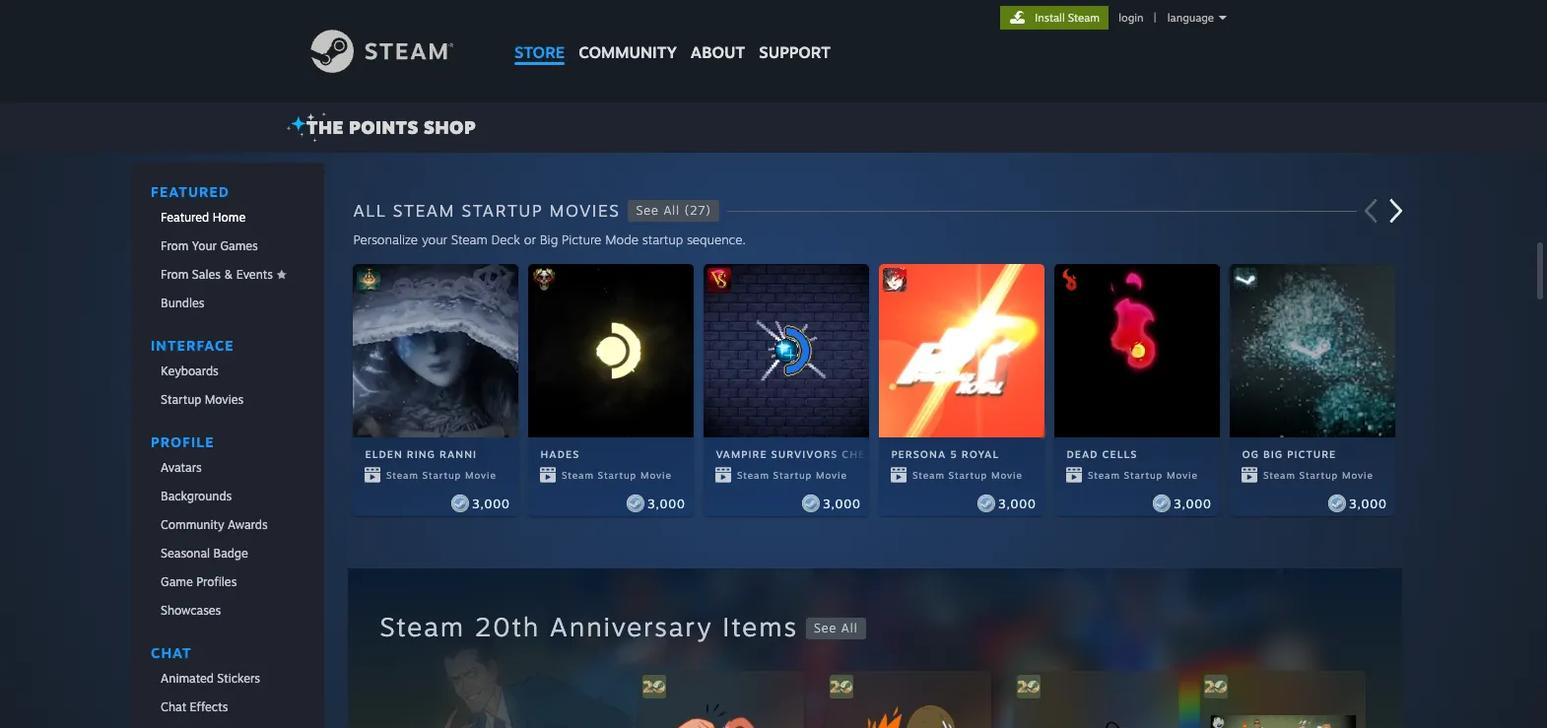 Task type: vqa. For each thing, say whether or not it's contained in the screenshot.
Sales
yes



Task type: describe. For each thing, give the bounding box(es) containing it.
all steam startup movies
[[353, 200, 620, 221]]

movie for elden ring ranni
[[466, 470, 497, 481]]

keyboards link
[[131, 358, 324, 384]]

steam startup movie for dead cells
[[1088, 470, 1199, 481]]

chat effects
[[160, 700, 228, 715]]

install steam
[[1035, 11, 1100, 25]]

3,000 for elden ring ranni
[[473, 497, 511, 511]]

deck
[[491, 232, 520, 247]]

steam down vampire
[[738, 470, 770, 481]]

1 vertical spatial big
[[1263, 448, 1284, 460]]

see all link
[[798, 617, 866, 639]]

seasonal badge link
[[131, 540, 324, 567]]

0 horizontal spatial all
[[353, 200, 387, 221]]

seasonal badge
[[160, 546, 248, 561]]

effects
[[189, 700, 228, 715]]

steam down persona
[[913, 470, 946, 481]]

0 vertical spatial movies
[[549, 200, 620, 221]]

steam down the elden ring ranni
[[387, 470, 419, 481]]

points
[[349, 116, 419, 138]]

language
[[1168, 11, 1214, 25]]

avatars
[[160, 460, 201, 475]]

5
[[950, 448, 958, 460]]

see all (27) link
[[620, 200, 719, 222]]

&
[[224, 267, 232, 282]]

from your games link
[[131, 233, 324, 259]]

events
[[236, 267, 272, 282]]

install
[[1035, 11, 1065, 25]]

keyboards
[[160, 364, 218, 378]]

steam startup movie for hades
[[562, 470, 672, 481]]

see for all steam startup movies
[[636, 203, 659, 218]]

startup inside startup movies link
[[160, 392, 201, 407]]

(27)
[[685, 203, 711, 218]]

all for startup
[[664, 203, 680, 218]]

elden ring image
[[357, 268, 381, 292]]

steam startup movie for persona 5 royal
[[913, 470, 1023, 481]]

3,000 for vampire survivors chest
[[824, 497, 862, 511]]

dead
[[1067, 448, 1099, 460]]

og
[[1242, 448, 1260, 460]]

the points shop link
[[287, 112, 484, 142]]

store
[[514, 42, 565, 62]]

startup for hades
[[598, 470, 637, 481]]

sequence.
[[687, 232, 746, 247]]

see for steam 20th anniversary items
[[814, 620, 837, 635]]

startup movies link
[[131, 386, 324, 413]]

steam startup movie for vampire survivors chest
[[738, 470, 848, 481]]

see all (27) button
[[628, 200, 719, 222]]

sales
[[192, 267, 220, 282]]

hades image
[[533, 268, 556, 292]]

support
[[759, 42, 831, 62]]

see all
[[814, 620, 858, 635]]

chat
[[160, 700, 186, 715]]

shop
[[424, 116, 476, 138]]

seasonal
[[160, 546, 210, 561]]

featured home link
[[131, 204, 324, 231]]

0 vertical spatial picture
[[562, 232, 601, 247]]

startup for og big picture
[[1300, 470, 1339, 481]]

startup for dead cells
[[1125, 470, 1164, 481]]

install steam link
[[1000, 6, 1109, 30]]

steam right the install
[[1068, 11, 1100, 25]]

community awards link
[[131, 511, 324, 538]]

from for from sales & events
[[160, 267, 188, 282]]

steam left 20th
[[380, 611, 465, 643]]

stickers
[[217, 671, 260, 686]]

login | language
[[1119, 11, 1214, 25]]

3 steam 20th anniversary image from the left
[[1017, 675, 1041, 699]]

game profiles link
[[131, 569, 324, 595]]

badge
[[213, 546, 248, 561]]

startup
[[642, 232, 683, 247]]

featured
[[160, 210, 209, 225]]

about
[[691, 42, 745, 62]]

community
[[579, 42, 677, 62]]

2 steam 20th anniversary image from the left
[[830, 675, 854, 699]]

about link
[[684, 0, 752, 67]]

chat effects link
[[131, 694, 324, 720]]

see all button
[[806, 617, 866, 639]]

your
[[422, 232, 447, 247]]

avatars link
[[131, 454, 324, 481]]

og big picture
[[1242, 448, 1337, 460]]

startup for persona 5 royal
[[949, 470, 988, 481]]

login
[[1119, 11, 1144, 25]]

community link
[[572, 0, 684, 71]]

support link
[[752, 0, 838, 67]]

showcases
[[160, 603, 221, 618]]

3,000 for hades
[[648, 497, 686, 511]]

steam up the your
[[393, 200, 455, 221]]

steam startup movie for og big picture
[[1264, 470, 1374, 481]]

steam big picture image
[[1234, 268, 1258, 292]]

games
[[220, 239, 258, 253]]

animated stickers link
[[131, 665, 324, 692]]

game profiles
[[160, 575, 236, 589]]

movie for dead cells
[[1167, 470, 1199, 481]]



Task type: locate. For each thing, give the bounding box(es) containing it.
all
[[353, 200, 387, 221], [664, 203, 680, 218], [841, 620, 858, 635]]

3,000 for og big picture
[[1350, 497, 1388, 511]]

1 horizontal spatial all
[[664, 203, 680, 218]]

4 steam startup movie from the left
[[913, 470, 1023, 481]]

3 steam startup movie from the left
[[738, 470, 848, 481]]

animated stickers
[[160, 671, 260, 686]]

movie for og big picture
[[1343, 470, 1374, 481]]

community awards
[[160, 517, 267, 532]]

ranni
[[440, 448, 477, 460]]

1 3,000 from the left
[[473, 497, 511, 511]]

from sales & events link
[[131, 261, 324, 288]]

3,000 for persona 5 royal
[[999, 497, 1037, 511]]

animated
[[160, 671, 213, 686]]

6 steam startup movie from the left
[[1264, 470, 1374, 481]]

bundles
[[160, 296, 204, 310]]

20th
[[475, 611, 540, 643]]

all left (27)
[[664, 203, 680, 218]]

startup for vampire survivors chest
[[774, 470, 813, 481]]

all up personalize
[[353, 200, 387, 221]]

steam startup movie for elden ring ranni
[[387, 470, 497, 481]]

from left your
[[160, 239, 188, 253]]

2 movie from the left
[[641, 470, 672, 481]]

see inside 'button'
[[814, 620, 837, 635]]

3,000
[[473, 497, 511, 511], [648, 497, 686, 511], [824, 497, 862, 511], [999, 497, 1037, 511], [1174, 497, 1213, 511], [1350, 497, 1388, 511]]

from
[[160, 239, 188, 253], [160, 267, 188, 282]]

chest
[[842, 448, 880, 460]]

all right items
[[841, 620, 858, 635]]

6 3,000 from the left
[[1350, 497, 1388, 511]]

steam down og big picture
[[1264, 470, 1296, 481]]

0 horizontal spatial movies
[[204, 392, 243, 407]]

startup movies
[[160, 392, 243, 407]]

anniversary
[[550, 611, 713, 643]]

1 horizontal spatial see
[[814, 620, 837, 635]]

0 vertical spatial from
[[160, 239, 188, 253]]

2 horizontal spatial all
[[841, 620, 858, 635]]

movie for persona 5 royal
[[992, 470, 1023, 481]]

1 from from the top
[[160, 239, 188, 253]]

big right or
[[540, 232, 558, 247]]

3 movie from the left
[[816, 470, 848, 481]]

startup for elden ring ranni
[[423, 470, 462, 481]]

cells
[[1102, 448, 1138, 460]]

steam down 'all steam startup movies'
[[451, 232, 488, 247]]

3 3,000 from the left
[[824, 497, 862, 511]]

movies down the keyboards link
[[204, 392, 243, 407]]

see inside "button"
[[636, 203, 659, 218]]

steam startup movie down hades
[[562, 470, 672, 481]]

bundles link
[[131, 290, 324, 316]]

0 horizontal spatial see
[[636, 203, 659, 218]]

big right og
[[1263, 448, 1284, 460]]

steam startup movie down royal
[[913, 470, 1023, 481]]

from for from your games
[[160, 239, 188, 253]]

1 horizontal spatial movies
[[549, 200, 620, 221]]

vampire survivors image
[[708, 268, 732, 292]]

from your games
[[160, 239, 258, 253]]

movie
[[466, 470, 497, 481], [641, 470, 672, 481], [816, 470, 848, 481], [992, 470, 1023, 481], [1167, 470, 1199, 481], [1343, 470, 1374, 481]]

steam 20th anniversary image
[[643, 675, 667, 699], [830, 675, 854, 699], [1017, 675, 1041, 699]]

elden ring ranni
[[365, 448, 477, 460]]

picture left mode
[[562, 232, 601, 247]]

1 steam 20th anniversary image from the left
[[643, 675, 667, 699]]

movie for vampire survivors chest
[[816, 470, 848, 481]]

see right items
[[814, 620, 837, 635]]

ring
[[407, 448, 436, 460]]

elden
[[365, 448, 403, 460]]

steam startup movie
[[387, 470, 497, 481], [562, 470, 672, 481], [738, 470, 848, 481], [913, 470, 1023, 481], [1088, 470, 1199, 481], [1264, 470, 1374, 481]]

all for anniversary
[[841, 620, 858, 635]]

see all (27)
[[636, 203, 711, 218]]

movies up personalize your steam deck or big picture mode startup sequence.
[[549, 200, 620, 221]]

home
[[212, 210, 245, 225]]

vampire survivors chest
[[716, 448, 880, 460]]

vampire
[[716, 448, 767, 460]]

4 movie from the left
[[992, 470, 1023, 481]]

picture right og
[[1287, 448, 1337, 460]]

5 movie from the left
[[1167, 470, 1199, 481]]

featured home
[[160, 210, 245, 225]]

0 horizontal spatial picture
[[562, 232, 601, 247]]

movies
[[549, 200, 620, 221], [204, 392, 243, 407]]

0 vertical spatial big
[[540, 232, 558, 247]]

steam 20th anniversary image
[[1205, 675, 1228, 699]]

game
[[160, 575, 192, 589]]

startup
[[462, 200, 543, 221], [160, 392, 201, 407], [423, 470, 462, 481], [598, 470, 637, 481], [774, 470, 813, 481], [949, 470, 988, 481], [1125, 470, 1164, 481], [1300, 470, 1339, 481]]

profiles
[[196, 575, 236, 589]]

5 3,000 from the left
[[1174, 497, 1213, 511]]

all inside "button"
[[664, 203, 680, 218]]

or
[[524, 232, 536, 247]]

2 from from the top
[[160, 267, 188, 282]]

dead cells
[[1067, 448, 1138, 460]]

|
[[1154, 11, 1157, 25]]

0 vertical spatial see
[[636, 203, 659, 218]]

backgrounds link
[[131, 483, 324, 510]]

personalize your steam deck or big picture mode startup sequence.
[[353, 232, 746, 247]]

steam 20th anniversary items
[[380, 611, 798, 643]]

2 steam startup movie from the left
[[562, 470, 672, 481]]

dead cells image
[[1059, 268, 1082, 292]]

see up the startup
[[636, 203, 659, 218]]

the
[[307, 116, 344, 138]]

from sales & events
[[160, 267, 272, 282]]

store link
[[508, 0, 572, 71]]

4 3,000 from the left
[[999, 497, 1037, 511]]

your
[[192, 239, 216, 253]]

2 3,000 from the left
[[648, 497, 686, 511]]

awards
[[227, 517, 267, 532]]

steam startup movie down vampire survivors chest
[[738, 470, 848, 481]]

2 horizontal spatial steam 20th anniversary image
[[1017, 675, 1041, 699]]

see
[[636, 203, 659, 218], [814, 620, 837, 635]]

backgrounds
[[160, 489, 231, 504]]

from up bundles
[[160, 267, 188, 282]]

steam startup movie down cells
[[1088, 470, 1199, 481]]

hades
[[540, 448, 580, 460]]

all inside 'button'
[[841, 620, 858, 635]]

royal
[[962, 448, 1000, 460]]

movie for hades
[[641, 470, 672, 481]]

1 horizontal spatial picture
[[1287, 448, 1337, 460]]

0 horizontal spatial steam 20th anniversary image
[[643, 675, 667, 699]]

1 vertical spatial from
[[160, 267, 188, 282]]

3,000 for dead cells
[[1174, 497, 1213, 511]]

showcases link
[[131, 597, 324, 624]]

community
[[160, 517, 224, 532]]

persona 5 royal image
[[883, 268, 907, 292]]

6 movie from the left
[[1343, 470, 1374, 481]]

persona 5 royal
[[891, 448, 1000, 460]]

1 vertical spatial see
[[814, 620, 837, 635]]

0 horizontal spatial big
[[540, 232, 558, 247]]

1 horizontal spatial steam 20th anniversary image
[[830, 675, 854, 699]]

1 horizontal spatial big
[[1263, 448, 1284, 460]]

the points shop
[[307, 116, 476, 138]]

steam startup movie down ranni
[[387, 470, 497, 481]]

5 steam startup movie from the left
[[1088, 470, 1199, 481]]

1 vertical spatial picture
[[1287, 448, 1337, 460]]

steam startup movie down og big picture
[[1264, 470, 1374, 481]]

1 steam startup movie from the left
[[387, 470, 497, 481]]

1 vertical spatial movies
[[204, 392, 243, 407]]

steam
[[1068, 11, 1100, 25], [393, 200, 455, 221], [451, 232, 488, 247], [387, 470, 419, 481], [562, 470, 595, 481], [738, 470, 770, 481], [913, 470, 946, 481], [1088, 470, 1121, 481], [1264, 470, 1296, 481], [380, 611, 465, 643]]

mode
[[605, 232, 639, 247]]

login link
[[1115, 11, 1148, 25]]

1 movie from the left
[[466, 470, 497, 481]]

items
[[723, 611, 798, 643]]

persona
[[891, 448, 946, 460]]

steam down hades
[[562, 470, 595, 481]]

personalize
[[353, 232, 418, 247]]

steam down dead cells
[[1088, 470, 1121, 481]]

picture
[[562, 232, 601, 247], [1287, 448, 1337, 460]]



